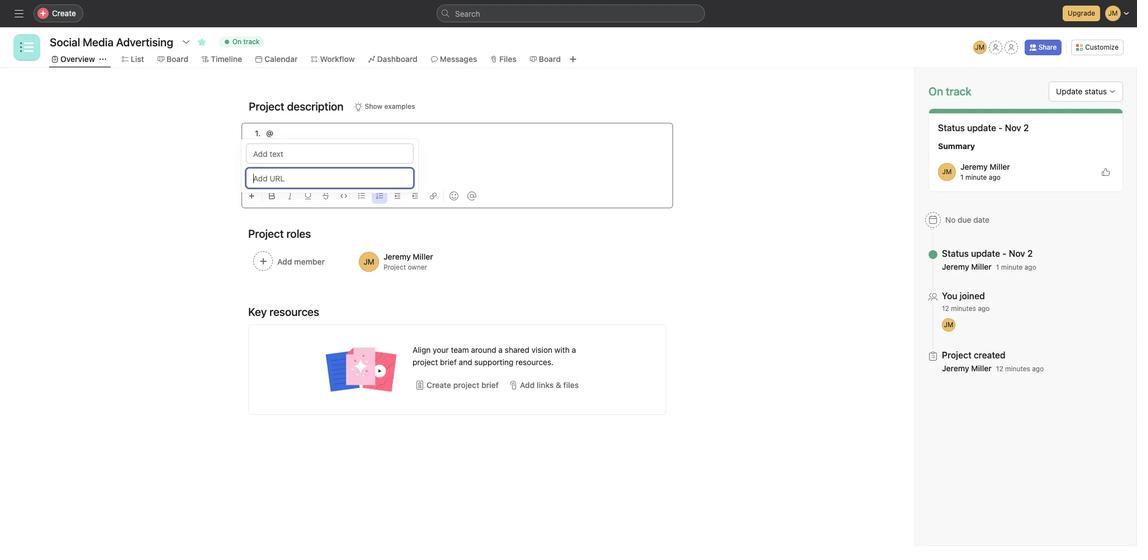Task type: vqa. For each thing, say whether or not it's contained in the screenshot.
home
no



Task type: locate. For each thing, give the bounding box(es) containing it.
expand sidebar image
[[15, 9, 23, 18]]

dashboard link
[[368, 53, 417, 65]]

- inside latest status update element
[[999, 123, 1003, 133]]

owner
[[408, 263, 427, 272]]

0 vertical spatial 12
[[942, 305, 949, 313]]

workflow
[[320, 54, 355, 64]]

0 vertical spatial update
[[967, 123, 996, 133]]

jm inside latest status update element
[[942, 168, 952, 176]]

project created jeremy miller 12 minutes ago
[[942, 351, 1044, 373]]

1
[[960, 173, 964, 182], [996, 263, 999, 272]]

12 inside 'project created jeremy miller 12 minutes ago'
[[996, 365, 1003, 373]]

0 vertical spatial minutes
[[951, 305, 976, 313]]

on track button
[[214, 34, 269, 50]]

0 horizontal spatial 1
[[960, 173, 964, 182]]

update for nov
[[971, 249, 1000, 259]]

update inside status update - nov 2 jeremy miller 1 minute ago
[[971, 249, 1000, 259]]

toolbar
[[244, 183, 673, 204]]

align your team around a shared vision with a project brief and supporting resources.
[[413, 345, 576, 367]]

customize
[[1085, 43, 1119, 51]]

date
[[973, 215, 989, 225]]

create project brief button
[[413, 376, 501, 396]]

0 vertical spatial jeremy miller link
[[960, 162, 1010, 172]]

status up summary
[[938, 123, 965, 133]]

jeremy down project created
[[942, 364, 969, 373]]

project inside 'align your team around a shared vision with a project brief and supporting resources.'
[[413, 358, 438, 367]]

0 horizontal spatial create
[[52, 8, 76, 18]]

1 vertical spatial 1
[[996, 263, 999, 272]]

board
[[166, 54, 188, 64], [539, 54, 561, 64]]

status
[[1085, 87, 1107, 96]]

jeremy miller link
[[960, 162, 1010, 172], [942, 262, 992, 272], [942, 364, 992, 373]]

1 vertical spatial jeremy
[[942, 262, 969, 272]]

jeremy
[[960, 162, 988, 172], [942, 262, 969, 272], [942, 364, 969, 373]]

board down show options image
[[166, 54, 188, 64]]

- left nov
[[1002, 249, 1007, 259]]

1 horizontal spatial minute
[[1001, 263, 1023, 272]]

update inside latest status update element
[[967, 123, 996, 133]]

jeremy miller project owner
[[384, 252, 433, 272]]

a up supporting
[[498, 345, 503, 355]]

overview
[[60, 54, 95, 64]]

12
[[942, 305, 949, 313], [996, 365, 1003, 373]]

miller
[[990, 162, 1010, 172], [971, 262, 992, 272], [971, 364, 992, 373]]

0 vertical spatial brief
[[440, 358, 457, 367]]

1 board link from the left
[[158, 53, 188, 65]]

1 a from the left
[[498, 345, 503, 355]]

on track
[[232, 37, 260, 46]]

0 vertical spatial create
[[52, 8, 76, 18]]

-
[[999, 123, 1003, 133], [1002, 249, 1007, 259]]

0 horizontal spatial board
[[166, 54, 188, 64]]

minute down nov
[[1001, 263, 1023, 272]]

nov
[[1009, 249, 1025, 259]]

create button
[[34, 4, 83, 22]]

1 inside status update - nov 2 jeremy miller 1 minute ago
[[996, 263, 999, 272]]

0 horizontal spatial brief
[[440, 358, 457, 367]]

0 horizontal spatial 12
[[942, 305, 949, 313]]

0 vertical spatial miller
[[990, 162, 1010, 172]]

status down no due date dropdown button
[[942, 249, 969, 259]]

Project description title text field
[[242, 95, 346, 119]]

1 horizontal spatial project
[[453, 381, 479, 390]]

jeremy miller link down status update - nov 2 button on the top
[[942, 262, 992, 272]]

1 down summary
[[960, 173, 964, 182]]

ago inside you joined 12 minutes ago
[[978, 305, 990, 313]]

12 down project created
[[996, 365, 1003, 373]]

minute down summary
[[965, 173, 987, 182]]

jeremy miller
[[384, 252, 433, 262]]

minute inside jeremy miller 1 minute ago
[[965, 173, 987, 182]]

0 vertical spatial status
[[938, 123, 965, 133]]

1 vertical spatial minute
[[1001, 263, 1023, 272]]

0 vertical spatial project
[[413, 358, 438, 367]]

0 horizontal spatial minute
[[965, 173, 987, 182]]

calendar
[[264, 54, 298, 64]]

- inside status update - nov 2 jeremy miller 1 minute ago
[[1002, 249, 1007, 259]]

0 vertical spatial jeremy
[[960, 162, 988, 172]]

jeremy up you
[[942, 262, 969, 272]]

1 vertical spatial project
[[453, 381, 479, 390]]

1 horizontal spatial 1
[[996, 263, 999, 272]]

1 down status update - nov 2 button on the top
[[996, 263, 999, 272]]

minutes down project created
[[1005, 365, 1030, 373]]

create
[[52, 8, 76, 18], [427, 381, 451, 390]]

add links & files button
[[506, 376, 582, 396]]

brief down your
[[440, 358, 457, 367]]

miller down project created
[[971, 364, 992, 373]]

1 vertical spatial jm
[[942, 168, 952, 176]]

None text field
[[47, 32, 176, 52]]

create for create project brief
[[427, 381, 451, 390]]

jeremy miller link down summary
[[960, 162, 1010, 172]]

jeremy miller link for project created
[[942, 364, 992, 373]]

latest status update element
[[929, 108, 1123, 192]]

board link left add tab image
[[530, 53, 561, 65]]

messages link
[[431, 53, 477, 65]]

calendar link
[[255, 53, 298, 65]]

vision
[[532, 345, 552, 355]]

create inside create project brief button
[[427, 381, 451, 390]]

1 horizontal spatial create
[[427, 381, 451, 390]]

0 vertical spatial 1
[[960, 173, 964, 182]]

italics image
[[287, 193, 293, 200]]

- left nov 2
[[999, 123, 1003, 133]]

1 vertical spatial minutes
[[1005, 365, 1030, 373]]

2 vertical spatial jeremy miller link
[[942, 364, 992, 373]]

update left nov
[[971, 249, 1000, 259]]

2 vertical spatial jeremy
[[942, 364, 969, 373]]

minute inside status update - nov 2 jeremy miller 1 minute ago
[[1001, 263, 1023, 272]]

1 vertical spatial miller
[[971, 262, 992, 272]]

Add URL text field
[[246, 168, 414, 188]]

board link down show options image
[[158, 53, 188, 65]]

1 vertical spatial jeremy miller link
[[942, 262, 992, 272]]

customize button
[[1071, 40, 1124, 55]]

track
[[243, 37, 260, 46]]

board for first board link from the right
[[539, 54, 561, 64]]

emoji image
[[449, 192, 458, 201]]

1 vertical spatial -
[[1002, 249, 1007, 259]]

add member
[[277, 257, 325, 267]]

status inside status update - nov 2 jeremy miller 1 minute ago
[[942, 249, 969, 259]]

miller inside 'project created jeremy miller 12 minutes ago'
[[971, 364, 992, 373]]

minutes
[[951, 305, 976, 313], [1005, 365, 1030, 373]]

minutes down you joined button
[[951, 305, 976, 313]]

miller down status update - nov 2
[[990, 162, 1010, 172]]

1 horizontal spatial minutes
[[1005, 365, 1030, 373]]

status
[[938, 123, 965, 133], [942, 249, 969, 259]]

board link
[[158, 53, 188, 65], [530, 53, 561, 65]]

jeremy miller link down project created
[[942, 364, 992, 373]]

update status button
[[1049, 82, 1123, 102]]

miller down status update - nov 2 button on the top
[[971, 262, 992, 272]]

jeremy inside jeremy miller 1 minute ago
[[960, 162, 988, 172]]

update up summary
[[967, 123, 996, 133]]

create inside create dropdown button
[[52, 8, 76, 18]]

a right with
[[572, 345, 576, 355]]

1 vertical spatial status
[[942, 249, 969, 259]]

show examples
[[365, 102, 415, 111]]

project down and
[[453, 381, 479, 390]]

1 horizontal spatial brief
[[481, 381, 499, 390]]

1 vertical spatial update
[[971, 249, 1000, 259]]

at mention image
[[467, 192, 476, 201]]

1 vertical spatial brief
[[481, 381, 499, 390]]

Search tasks, projects, and more text field
[[437, 4, 705, 22]]

files
[[563, 381, 579, 390]]

status update - nov 2
[[938, 123, 1029, 133]]

status for status update - nov 2
[[938, 123, 965, 133]]

0 horizontal spatial board link
[[158, 53, 188, 65]]

brief inside button
[[481, 381, 499, 390]]

miller inside status update - nov 2 jeremy miller 1 minute ago
[[971, 262, 992, 272]]

0 horizontal spatial a
[[498, 345, 503, 355]]

project created
[[942, 351, 1006, 361]]

project down align at the bottom left
[[413, 358, 438, 367]]

add tab image
[[569, 55, 578, 64]]

- for nov
[[1002, 249, 1007, 259]]

dashboard
[[377, 54, 417, 64]]

0 horizontal spatial project
[[413, 358, 438, 367]]

bulleted list image
[[358, 193, 365, 200]]

1 vertical spatial 12
[[996, 365, 1003, 373]]

update
[[967, 123, 996, 133], [971, 249, 1000, 259]]

1 horizontal spatial 12
[[996, 365, 1003, 373]]

files
[[499, 54, 517, 64]]

a
[[498, 345, 503, 355], [572, 345, 576, 355]]

12 down you
[[942, 305, 949, 313]]

project
[[413, 358, 438, 367], [453, 381, 479, 390]]

timeline link
[[202, 53, 242, 65]]

brief inside 'align your team around a shared vision with a project brief and supporting resources.'
[[440, 358, 457, 367]]

jeremy down summary
[[960, 162, 988, 172]]

project inside button
[[453, 381, 479, 390]]

on
[[232, 37, 242, 46]]

0 vertical spatial minute
[[965, 173, 987, 182]]

create down your
[[427, 381, 451, 390]]

board left add tab image
[[539, 54, 561, 64]]

2 board from the left
[[539, 54, 561, 64]]

shared
[[505, 345, 529, 355]]

1 horizontal spatial a
[[572, 345, 576, 355]]

1 vertical spatial create
[[427, 381, 451, 390]]

on track
[[929, 85, 971, 98]]

brief
[[440, 358, 457, 367], [481, 381, 499, 390]]

jm
[[975, 43, 985, 51], [942, 168, 952, 176], [944, 321, 953, 329]]

1 horizontal spatial board
[[539, 54, 561, 64]]

0 vertical spatial jm
[[975, 43, 985, 51]]

1 board from the left
[[166, 54, 188, 64]]

create project brief
[[427, 381, 499, 390]]

1 horizontal spatial board link
[[530, 53, 561, 65]]

examples
[[384, 102, 415, 111]]

decrease list indent image
[[394, 193, 401, 200]]

create right expand sidebar image
[[52, 8, 76, 18]]

0 horizontal spatial minutes
[[951, 305, 976, 313]]

align
[[413, 345, 431, 355]]

&
[[556, 381, 561, 390]]

you
[[942, 291, 957, 301]]

ago
[[989, 173, 1001, 182], [1025, 263, 1036, 272], [978, 305, 990, 313], [1032, 365, 1044, 373]]

2 vertical spatial miller
[[971, 364, 992, 373]]

files link
[[491, 53, 517, 65]]

brief down supporting
[[481, 381, 499, 390]]

0 vertical spatial -
[[999, 123, 1003, 133]]



Task type: describe. For each thing, give the bounding box(es) containing it.
no due date
[[945, 215, 989, 225]]

2 vertical spatial jm
[[944, 321, 953, 329]]

add member button
[[248, 247, 349, 278]]

project
[[384, 263, 406, 272]]

due
[[958, 215, 971, 225]]

update
[[1056, 87, 1083, 96]]

status update - nov 2 jeremy miller 1 minute ago
[[942, 249, 1036, 272]]

share
[[1039, 43, 1057, 51]]

jeremy inside 'project created jeremy miller 12 minutes ago'
[[942, 364, 969, 373]]

list link
[[122, 53, 144, 65]]

no due date button
[[920, 210, 995, 230]]

status update - nov 2 button
[[942, 248, 1036, 259]]

team
[[451, 345, 469, 355]]

update for nov 2
[[967, 123, 996, 133]]

links
[[537, 381, 554, 390]]

show examples button
[[349, 99, 420, 115]]

- for nov 2
[[999, 123, 1003, 133]]

remove from starred image
[[197, 37, 206, 46]]

list
[[131, 54, 144, 64]]

0 likes. click to like this task image
[[1101, 168, 1110, 177]]

increase list indent image
[[412, 193, 419, 200]]

12 inside you joined 12 minutes ago
[[942, 305, 949, 313]]

and
[[459, 358, 472, 367]]

workflow link
[[311, 53, 355, 65]]

code image
[[340, 193, 347, 200]]

jm button
[[973, 41, 987, 54]]

create for create
[[52, 8, 76, 18]]

around
[[471, 345, 496, 355]]

ago inside jeremy miller 1 minute ago
[[989, 173, 1001, 182]]

jeremy inside status update - nov 2 jeremy miller 1 minute ago
[[942, 262, 969, 272]]

tab actions image
[[99, 56, 106, 63]]

nov 2
[[1005, 123, 1029, 133]]

key resources
[[248, 306, 319, 319]]

update status
[[1056, 87, 1107, 96]]

add links & files
[[520, 381, 579, 390]]

messages
[[440, 54, 477, 64]]

board for second board link from the right
[[166, 54, 188, 64]]

1 inside jeremy miller 1 minute ago
[[960, 173, 964, 182]]

minutes inside 'project created jeremy miller 12 minutes ago'
[[1005, 365, 1030, 373]]

jeremy miller 1 minute ago
[[960, 162, 1010, 182]]

strikethrough image
[[323, 193, 329, 200]]

2 board link from the left
[[530, 53, 561, 65]]

your
[[433, 345, 449, 355]]

2 a from the left
[[572, 345, 576, 355]]

share button
[[1025, 40, 1062, 55]]

minutes inside you joined 12 minutes ago
[[951, 305, 976, 313]]

jm inside jm button
[[975, 43, 985, 51]]

joined
[[960, 291, 985, 301]]

@
[[266, 129, 273, 138]]

you joined button
[[942, 291, 990, 302]]

show options image
[[182, 37, 191, 46]]

add
[[520, 381, 535, 390]]

jeremy miller link inside latest status update element
[[960, 162, 1010, 172]]

upgrade
[[1068, 9, 1095, 17]]

summary
[[938, 141, 975, 151]]

show
[[365, 102, 382, 111]]

supporting
[[474, 358, 514, 367]]

you joined 12 minutes ago
[[942, 291, 990, 313]]

insert an object image
[[248, 193, 255, 200]]

list image
[[20, 41, 34, 54]]

underline image
[[305, 193, 311, 200]]

bold image
[[269, 193, 276, 200]]

resources.
[[516, 358, 554, 367]]

miller inside jeremy miller 1 minute ago
[[990, 162, 1010, 172]]

link image
[[430, 193, 437, 200]]

no
[[945, 215, 956, 225]]

ago inside status update - nov 2 jeremy miller 1 minute ago
[[1025, 263, 1036, 272]]

2
[[1027, 249, 1033, 259]]

timeline
[[211, 54, 242, 64]]

numbered list image
[[376, 193, 383, 200]]

project roles
[[248, 228, 311, 240]]

jeremy miller link for status
[[942, 262, 992, 272]]

status for status update - nov 2 jeremy miller 1 minute ago
[[942, 249, 969, 259]]

with
[[555, 345, 570, 355]]

overview link
[[51, 53, 95, 65]]

ago inside 'project created jeremy miller 12 minutes ago'
[[1032, 365, 1044, 373]]

upgrade button
[[1063, 6, 1100, 21]]

Add text text field
[[246, 144, 414, 164]]



